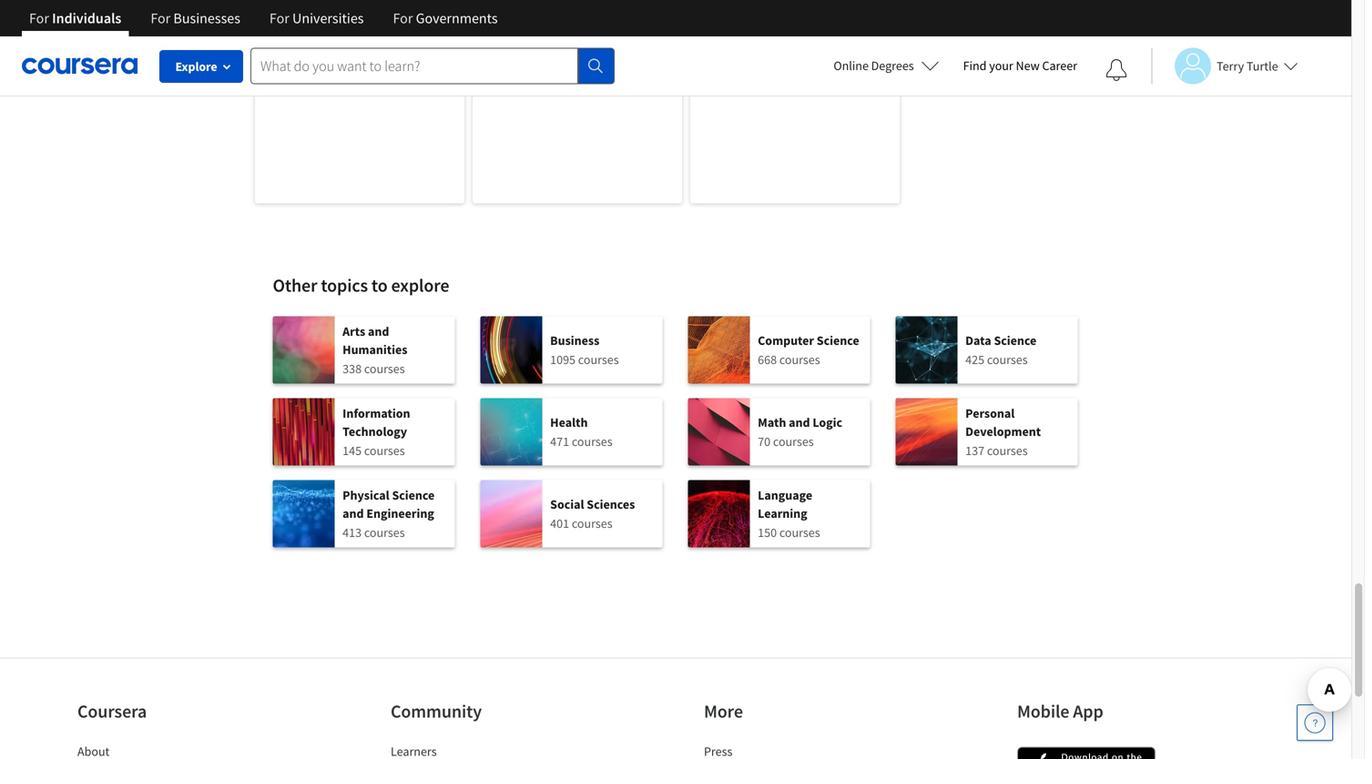 Task type: describe. For each thing, give the bounding box(es) containing it.
build
[[495, 31, 527, 49]]

new
[[1017, 57, 1040, 74]]

courses inside information technology 145 courses
[[364, 443, 405, 459]]

hub
[[553, 74, 579, 92]]

banner navigation
[[15, 0, 513, 50]]

download on the app store image
[[1018, 748, 1156, 760]]

design
[[277, 31, 318, 49]]

sciences
[[587, 497, 635, 513]]

social inside design a social media ui in android using linear layout
[[331, 31, 368, 49]]

other topics to explore
[[273, 274, 450, 297]]

coursera image
[[22, 51, 138, 80]]

businesses
[[174, 9, 240, 27]]

668
[[758, 352, 777, 368]]

business
[[551, 333, 600, 349]]

list item for more
[[704, 743, 859, 760]]

online degrees
[[834, 57, 915, 74]]

online
[[834, 57, 869, 74]]

for for universities
[[270, 9, 290, 27]]

computer
[[758, 333, 815, 349]]

and inside build device messaging and communication in azure iot hub
[[495, 52, 518, 71]]

413
[[343, 525, 362, 541]]

150
[[758, 525, 777, 541]]

and inside arts and humanities 338 courses
[[368, 323, 389, 340]]

list item for coursera
[[77, 743, 232, 760]]

android
[[277, 52, 326, 71]]

business 1095 courses
[[551, 333, 619, 368]]

science for physical science and engineering 413 courses
[[392, 488, 435, 504]]

device
[[530, 31, 570, 49]]

build device messaging and communication in azure iot hub
[[495, 31, 636, 92]]

1095
[[551, 352, 576, 368]]

for for governments
[[393, 9, 413, 27]]

explore
[[175, 58, 217, 75]]

app
[[1074, 701, 1104, 724]]

to
[[372, 274, 388, 297]]

explore button
[[159, 50, 243, 83]]

courses inside the "computer science 668 courses"
[[780, 352, 821, 368]]

governments
[[416, 9, 498, 27]]

build device messaging and communication in azure iot hub link
[[473, 0, 683, 204]]

science for data science 425 courses
[[995, 333, 1037, 349]]

courses inside health 471 courses
[[572, 434, 613, 450]]

online degrees button
[[819, 46, 955, 86]]

arts
[[343, 323, 366, 340]]

linear
[[364, 52, 402, 71]]

471
[[551, 434, 570, 450]]

courses inside business 1095 courses
[[578, 352, 619, 368]]

information
[[343, 405, 410, 422]]

338
[[343, 361, 362, 377]]

career
[[1043, 57, 1078, 74]]

logic
[[813, 415, 843, 431]]

communication
[[521, 52, 619, 71]]

learning
[[758, 506, 808, 522]]

401
[[551, 516, 570, 532]]

messaging
[[573, 31, 636, 49]]

data science 425 courses
[[966, 333, 1037, 368]]

find your new career
[[964, 57, 1078, 74]]

math and logic 70 courses
[[758, 415, 843, 450]]

getting started with azure cosmos db
[[713, 31, 870, 71]]

courses inside the personal development 137 courses
[[988, 443, 1028, 459]]

courses inside data science 425 courses
[[988, 352, 1028, 368]]

getting
[[713, 31, 757, 49]]

more
[[704, 701, 743, 724]]

started
[[760, 31, 803, 49]]

mobile app
[[1018, 701, 1104, 724]]

for businesses
[[151, 9, 240, 27]]

mobile
[[1018, 701, 1070, 724]]

courses inside language learning 150 courses
[[780, 525, 821, 541]]

with
[[806, 31, 833, 49]]

courses inside math and logic 70 courses
[[774, 434, 814, 450]]

and inside physical science and engineering 413 courses
[[343, 506, 364, 522]]



Task type: vqa. For each thing, say whether or not it's contained in the screenshot.
Degrees
yes



Task type: locate. For each thing, give the bounding box(es) containing it.
science up engineering
[[392, 488, 435, 504]]

azure inside getting started with azure cosmos db
[[836, 31, 870, 49]]

1 for from the left
[[29, 9, 49, 27]]

physical
[[343, 488, 390, 504]]

courses down engineering
[[364, 525, 405, 541]]

topics
[[321, 274, 368, 297]]

other
[[273, 274, 318, 297]]

terry
[[1217, 58, 1245, 74]]

0 vertical spatial in
[[427, 31, 439, 49]]

list containing arts and humanities
[[273, 317, 1079, 563]]

science inside data science 425 courses
[[995, 333, 1037, 349]]

azure inside build device messaging and communication in azure iot hub
[[495, 74, 529, 92]]

science
[[817, 333, 860, 349], [995, 333, 1037, 349], [392, 488, 435, 504]]

for left individuals on the left of page
[[29, 9, 49, 27]]

design a social media ui in android using linear layout link
[[255, 0, 465, 204]]

1 horizontal spatial azure
[[836, 31, 870, 49]]

145
[[343, 443, 362, 459]]

3 for from the left
[[270, 9, 290, 27]]

technology
[[343, 424, 407, 440]]

science inside physical science and engineering 413 courses
[[392, 488, 435, 504]]

degrees
[[872, 57, 915, 74]]

engineering
[[367, 506, 434, 522]]

0 horizontal spatial social
[[331, 31, 368, 49]]

azure left iot on the top left of page
[[495, 74, 529, 92]]

70
[[758, 434, 771, 450]]

1 vertical spatial social
[[551, 497, 585, 513]]

personal
[[966, 405, 1015, 422]]

individuals
[[52, 9, 121, 27]]

courses down business
[[578, 352, 619, 368]]

in down messaging
[[622, 52, 634, 71]]

language
[[758, 488, 813, 504]]

health 471 courses
[[551, 415, 613, 450]]

for universities
[[270, 9, 364, 27]]

azure
[[836, 31, 870, 49], [495, 74, 529, 92]]

getting started with azure cosmos db link
[[691, 0, 900, 204]]

turtle
[[1247, 58, 1279, 74]]

show notifications image
[[1106, 59, 1128, 81]]

science right data
[[995, 333, 1037, 349]]

1 horizontal spatial social
[[551, 497, 585, 513]]

science for computer science 668 courses
[[817, 333, 860, 349]]

db
[[764, 52, 781, 71]]

data
[[966, 333, 992, 349]]

1 vertical spatial azure
[[495, 74, 529, 92]]

layout
[[277, 74, 319, 92]]

137
[[966, 443, 985, 459]]

courses inside social sciences 401 courses
[[572, 516, 613, 532]]

coursera
[[77, 701, 147, 724]]

for up media
[[393, 9, 413, 27]]

find your new career link
[[955, 55, 1087, 77]]

your
[[990, 57, 1014, 74]]

humanities
[[343, 342, 408, 358]]

1 horizontal spatial in
[[622, 52, 634, 71]]

science right the computer
[[817, 333, 860, 349]]

1 horizontal spatial science
[[817, 333, 860, 349]]

community
[[391, 701, 482, 724]]

1 horizontal spatial list item
[[391, 743, 546, 760]]

list item down more
[[704, 743, 859, 760]]

courses down math
[[774, 434, 814, 450]]

4 for from the left
[[393, 9, 413, 27]]

health
[[551, 415, 588, 431]]

computer science 668 courses
[[758, 333, 860, 368]]

0 vertical spatial social
[[331, 31, 368, 49]]

ui
[[411, 31, 424, 49]]

and down build
[[495, 52, 518, 71]]

courses right 425
[[988, 352, 1028, 368]]

for for individuals
[[29, 9, 49, 27]]

3 list item from the left
[[704, 743, 859, 760]]

social up the using
[[331, 31, 368, 49]]

math
[[758, 415, 787, 431]]

courses inside physical science and engineering 413 courses
[[364, 525, 405, 541]]

courses
[[578, 352, 619, 368], [780, 352, 821, 368], [988, 352, 1028, 368], [364, 361, 405, 377], [572, 434, 613, 450], [774, 434, 814, 450], [364, 443, 405, 459], [988, 443, 1028, 459], [572, 516, 613, 532], [364, 525, 405, 541], [780, 525, 821, 541]]

in for ui
[[427, 31, 439, 49]]

0 horizontal spatial list item
[[77, 743, 232, 760]]

and right math
[[789, 415, 811, 431]]

and up the humanities
[[368, 323, 389, 340]]

courses down the computer
[[780, 352, 821, 368]]

courses down the learning
[[780, 525, 821, 541]]

using
[[328, 52, 361, 71]]

list item for community
[[391, 743, 546, 760]]

in right ui
[[427, 31, 439, 49]]

What do you want to learn? text field
[[251, 48, 579, 84]]

in
[[427, 31, 439, 49], [622, 52, 634, 71]]

terry turtle button
[[1152, 48, 1299, 84]]

list item down coursera
[[77, 743, 232, 760]]

personal development 137 courses
[[966, 405, 1042, 459]]

courses down the humanities
[[364, 361, 405, 377]]

social up '401'
[[551, 497, 585, 513]]

courses down sciences
[[572, 516, 613, 532]]

425
[[966, 352, 985, 368]]

list
[[273, 317, 1079, 563]]

social inside social sciences 401 courses
[[551, 497, 585, 513]]

2 horizontal spatial list item
[[704, 743, 859, 760]]

universities
[[293, 9, 364, 27]]

courses inside arts and humanities 338 courses
[[364, 361, 405, 377]]

information technology 145 courses
[[343, 405, 410, 459]]

science inside the "computer science 668 courses"
[[817, 333, 860, 349]]

list item down community
[[391, 743, 546, 760]]

physical science and engineering 413 courses
[[343, 488, 435, 541]]

courses down health
[[572, 434, 613, 450]]

2 for from the left
[[151, 9, 171, 27]]

find
[[964, 57, 987, 74]]

list item
[[77, 743, 232, 760], [391, 743, 546, 760], [704, 743, 859, 760]]

courses down the development
[[988, 443, 1028, 459]]

2 horizontal spatial science
[[995, 333, 1037, 349]]

for individuals
[[29, 9, 121, 27]]

for for businesses
[[151, 9, 171, 27]]

terry turtle
[[1217, 58, 1279, 74]]

0 vertical spatial azure
[[836, 31, 870, 49]]

a
[[321, 31, 328, 49]]

for left businesses
[[151, 9, 171, 27]]

and
[[495, 52, 518, 71], [368, 323, 389, 340], [789, 415, 811, 431], [343, 506, 364, 522]]

for
[[29, 9, 49, 27], [151, 9, 171, 27], [270, 9, 290, 27], [393, 9, 413, 27]]

and inside math and logic 70 courses
[[789, 415, 811, 431]]

design a social media ui in android using linear layout
[[277, 31, 439, 92]]

iot
[[532, 74, 550, 92]]

1 list item from the left
[[77, 743, 232, 760]]

cosmos
[[713, 52, 761, 71]]

1 vertical spatial in
[[622, 52, 634, 71]]

arts and humanities 338 courses
[[343, 323, 408, 377]]

social sciences 401 courses
[[551, 497, 635, 532]]

and up 413
[[343, 506, 364, 522]]

0 horizontal spatial science
[[392, 488, 435, 504]]

explore
[[391, 274, 450, 297]]

None search field
[[251, 48, 615, 84]]

in for communication
[[622, 52, 634, 71]]

in inside design a social media ui in android using linear layout
[[427, 31, 439, 49]]

help center image
[[1305, 713, 1327, 734]]

courses down technology
[[364, 443, 405, 459]]

azure up online
[[836, 31, 870, 49]]

social
[[331, 31, 368, 49], [551, 497, 585, 513]]

for up design
[[270, 9, 290, 27]]

media
[[371, 31, 408, 49]]

2 list item from the left
[[391, 743, 546, 760]]

0 horizontal spatial in
[[427, 31, 439, 49]]

0 horizontal spatial azure
[[495, 74, 529, 92]]

development
[[966, 424, 1042, 440]]

language learning 150 courses
[[758, 488, 821, 541]]

for governments
[[393, 9, 498, 27]]

in inside build device messaging and communication in azure iot hub
[[622, 52, 634, 71]]



